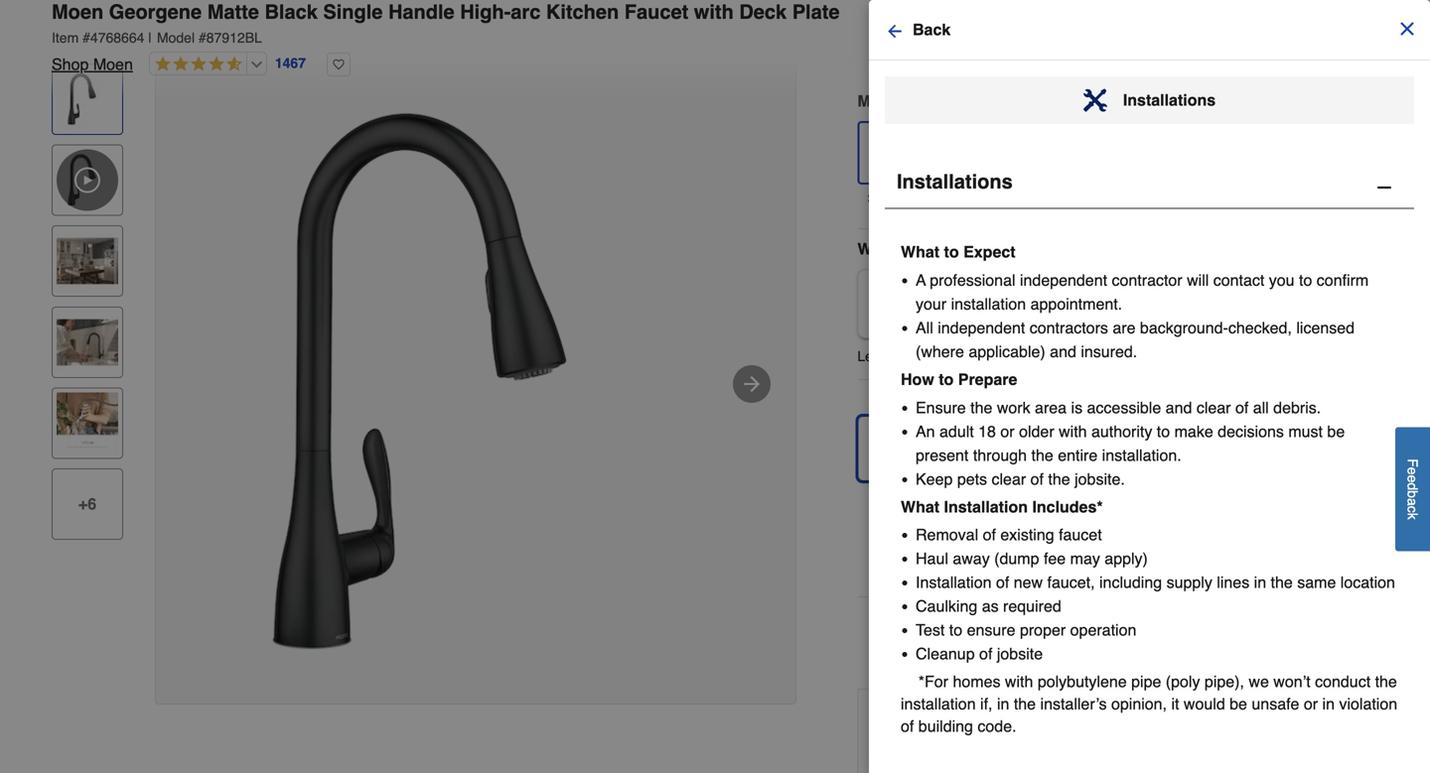 Task type: describe. For each thing, give the bounding box(es) containing it.
accessible
[[1087, 399, 1161, 417]]

polybutylene
[[1038, 673, 1127, 692]]

offer
[[929, 240, 967, 258]]

to up "soon"
[[1157, 422, 1170, 441]]

43
[[995, 529, 1011, 545]]

with inside 'moen georgene matte black single handle high-arc kitchen faucet with deck plate item # 4768664 | model # 87912bl'
[[694, 0, 734, 23]]

it inside reflex: equipped with the reflex system for smooth operation, easy movement and secure docking of the pulldown/pullout spray head temperature control: one-handle lever handle makes it easy to adjust the water
[[1258, 28, 1265, 44]]

to down "caulking"
[[949, 621, 963, 640]]

and inside reflex: equipped with the reflex system for smooth operation, easy movement and secure docking of the pulldown/pullout spray head temperature control: one-handle lever handle makes it easy to adjust the water
[[873, 9, 897, 25]]

background-
[[1140, 319, 1229, 337]]

pets
[[957, 470, 987, 488]]

(dump
[[994, 550, 1039, 568]]

returns
[[1014, 708, 1066, 724]]

(poly
[[1166, 673, 1200, 692]]

the down older
[[1032, 446, 1054, 465]]

will
[[1187, 271, 1209, 289]]

older
[[1019, 422, 1055, 441]]

in right the "lines" in the right of the page
[[1254, 574, 1267, 592]]

1 horizontal spatial pickup
[[934, 502, 976, 518]]

to down learn more about installation .
[[939, 370, 954, 389]]

with inside reflex: equipped with the reflex system for smooth operation, easy movement and secure docking of the pulldown/pullout spray head temperature control: one-handle lever handle makes it easy to adjust the water
[[998, 0, 1023, 5]]

debris.
[[1274, 399, 1321, 417]]

in-
[[1119, 728, 1134, 744]]

1 vertical spatial moen
[[93, 55, 133, 74]]

assembly image
[[1083, 88, 1107, 112]]

f
[[1405, 459, 1421, 468]]

docking
[[946, 9, 994, 25]]

confirm
[[1317, 271, 1369, 289]]

2 vertical spatial and
[[1166, 399, 1192, 417]]

secure
[[900, 9, 942, 25]]

free pickup at mission valley lowe's
[[893, 502, 1131, 518]]

installation up prepare
[[971, 349, 1038, 365]]

contractor
[[1112, 271, 1183, 289]]

operation
[[1070, 621, 1137, 640]]

away
[[953, 550, 990, 568]]

in down conduct in the bottom of the page
[[1323, 695, 1335, 714]]

0 horizontal spatial installations
[[897, 170, 1013, 193]]

0 horizontal spatial or
[[1001, 422, 1015, 441]]

0 vertical spatial easy
[[1276, 0, 1305, 5]]

applicable)
[[969, 343, 1046, 361]]

13
[[1052, 529, 1067, 545]]

installer's
[[1040, 695, 1107, 714]]

what we offer
[[858, 240, 967, 258]]

present
[[916, 446, 969, 465]]

item
[[52, 30, 79, 46]]

if,
[[980, 695, 993, 714]]

smooth
[[1161, 0, 1207, 5]]

high-
[[460, 0, 511, 23]]

valley
[[1047, 502, 1084, 518]]

arrow left image
[[885, 21, 905, 41]]

system
[[1093, 0, 1137, 5]]

kitchen
[[546, 0, 619, 23]]

ensure
[[916, 399, 966, 417]]

of up mission
[[1031, 470, 1044, 488]]

professional
[[930, 271, 1016, 289]]

must
[[1289, 422, 1323, 441]]

about
[[932, 349, 967, 365]]

color/finish
[[963, 92, 1055, 110]]

supply
[[1167, 574, 1213, 592]]

c
[[1405, 506, 1421, 513]]

of inside reflex: equipped with the reflex system for smooth operation, easy movement and secure docking of the pulldown/pullout spray head temperature control: one-handle lever handle makes it easy to adjust the water
[[998, 9, 1009, 25]]

+6 button
[[52, 469, 123, 540]]

including
[[1100, 574, 1162, 592]]

an
[[916, 422, 935, 441]]

lever
[[1134, 28, 1164, 44]]

free
[[893, 502, 930, 518]]

1 # from the left
[[83, 30, 90, 46]]

installation $208.00/ea
[[870, 285, 965, 324]]

code.
[[978, 718, 1017, 736]]

opinion,
[[1111, 695, 1167, 714]]

pickup inside pickup within 3 hrs
[[870, 427, 916, 443]]

matte for georgene
[[207, 0, 259, 23]]

licensed
[[1297, 319, 1355, 337]]

7
[[893, 528, 901, 544]]

contractors
[[1030, 319, 1108, 337]]

ship
[[1185, 728, 1211, 744]]

makes
[[1213, 28, 1254, 44]]

4 title image from the top
[[57, 393, 118, 454]]

is
[[1071, 399, 1083, 417]]

work
[[997, 399, 1031, 417]]

minus image
[[1375, 176, 1395, 200]]

to inside easy & free returns return your new, unused item in-store or ship it back to us free of charge.
[[1259, 728, 1270, 744]]

the up 18
[[971, 399, 993, 417]]

the left reflex
[[1026, 0, 1046, 5]]

of left all at the right bottom of the page
[[1236, 399, 1249, 417]]

checked,
[[1229, 319, 1292, 337]]

item
[[1089, 728, 1115, 744]]

or inside easy & free returns return your new, unused item in-store or ship it back to us free of charge.
[[1169, 728, 1181, 744]]

location
[[1341, 574, 1396, 592]]

installation up "caulking"
[[916, 574, 992, 592]]

contact
[[1214, 271, 1265, 289]]

keep
[[916, 470, 953, 488]]

faucet
[[625, 0, 689, 23]]

model
[[157, 30, 195, 46]]

for
[[1141, 0, 1157, 5]]

1 vertical spatial installation
[[901, 695, 976, 714]]

1 horizontal spatial be
[[1327, 422, 1345, 441]]

lowe's
[[1088, 502, 1131, 518]]

b
[[1405, 491, 1421, 499]]

3 title image from the top
[[57, 312, 118, 373]]

existing
[[1001, 526, 1054, 545]]

in right if,
[[997, 695, 1010, 714]]

as inside what to expect a professional independent contractor will contact you to confirm your installation appointment. all independent contractors are background-checked, licensed (where applicable) and insured. how to prepare ensure the work area is accessible and clear of all debris. an adult 18 or older with authority to make decisions must be present through the entire installation. keep pets clear of the jobsite. what installation includes* removal of existing faucet haul away (dump fee may apply) installation of new faucet, including supply lines in the same location caulking as required test to ensure proper operation cleanup of jobsite *for homes with polybutylene pipe (poly pipe), we won't conduct the installation if, in the installer's opinion, it would be unsafe or in violation of building code.
[[982, 598, 999, 616]]

Stepper number input field with increment and decrement buttons number field
[[911, 614, 967, 670]]

arrow right image
[[740, 372, 764, 396]]

back
[[1225, 728, 1255, 744]]

to inside reflex: equipped with the reflex system for smooth operation, easy movement and secure docking of the pulldown/pullout spray head temperature control: one-handle lever handle makes it easy to adjust the water
[[1302, 28, 1314, 44]]

easy
[[930, 708, 963, 724]]

f e e d b a c k
[[1405, 459, 1421, 520]]

of down at
[[983, 526, 996, 545]]

we
[[901, 240, 924, 258]]

chat invite button image
[[1340, 701, 1401, 761]]

check
[[872, 560, 906, 574]]

won't
[[1274, 673, 1311, 692]]

to up professional
[[944, 243, 959, 261]]

$208.00/ea
[[870, 308, 940, 324]]

the up control:
[[1013, 9, 1033, 25]]

2 e from the top
[[1405, 475, 1421, 483]]

apply)
[[1105, 550, 1148, 568]]

your inside easy & free returns return your new, unused item in-store or ship it back to us free of charge.
[[976, 728, 1003, 744]]

1467
[[275, 55, 306, 71]]

more
[[897, 349, 929, 365]]



Task type: locate. For each thing, give the bounding box(es) containing it.
it right makes
[[1258, 28, 1265, 44]]

| inside the 7 in stock aisle 43 | bay 13
[[1015, 529, 1019, 545]]

0 vertical spatial be
[[1327, 422, 1345, 441]]

the left same
[[1271, 574, 1293, 592]]

option group containing pickup
[[850, 408, 1387, 490]]

make
[[1175, 422, 1214, 441]]

k
[[1405, 513, 1421, 520]]

| inside 'moen georgene matte black single handle high-arc kitchen faucet with deck plate item # 4768664 | model # 87912bl'
[[148, 30, 152, 46]]

reflex: equipped with the reflex system for smooth operation, easy movement and secure docking of the pulldown/pullout spray head temperature control: one-handle lever handle makes it easy to adjust the water
[[873, 0, 1378, 64]]

insured.
[[1081, 343, 1138, 361]]

1 horizontal spatial and
[[1050, 343, 1077, 361]]

spot resist stainless image
[[934, 126, 986, 178]]

|
[[148, 30, 152, 46], [1015, 529, 1019, 545]]

in inside the 7 in stock aisle 43 | bay 13
[[905, 528, 916, 544]]

0 horizontal spatial be
[[1230, 695, 1248, 714]]

all
[[916, 319, 933, 337]]

building
[[919, 718, 973, 736]]

0 horizontal spatial pickup
[[870, 427, 916, 443]]

the right 'adjust'
[[1359, 28, 1378, 44]]

1 horizontal spatial black
[[1109, 92, 1148, 110]]

with down is
[[1059, 422, 1087, 441]]

to left us
[[1259, 728, 1270, 744]]

us
[[1274, 728, 1289, 744]]

close image
[[1398, 19, 1417, 39]]

what to expect a professional independent contractor will contact you to confirm your installation appointment. all independent contractors are background-checked, licensed (where applicable) and insured. how to prepare ensure the work area is accessible and clear of all debris. an adult 18 or older with authority to make decisions must be present through the entire installation. keep pets clear of the jobsite. what installation includes* removal of existing faucet haul away (dump fee may apply) installation of new faucet, including supply lines in the same location caulking as required test to ensure proper operation cleanup of jobsite *for homes with polybutylene pipe (poly pipe), we won't conduct the installation if, in the installer's opinion, it would be unsafe or in violation of building code.
[[901, 243, 1398, 736]]

4.6 stars image
[[150, 56, 242, 74]]

required
[[1003, 598, 1062, 616]]

item number 4 7 6 8 6 6 4 and model number 8 7 9 1 2 b l element
[[52, 28, 1379, 48]]

0 horizontal spatial handle
[[1088, 28, 1130, 44]]

movement
[[1309, 0, 1374, 5]]

# right item
[[83, 30, 90, 46]]

pickup up within on the right
[[870, 427, 916, 443]]

installation down professional
[[951, 295, 1026, 313]]

of right the free
[[1320, 728, 1332, 744]]

reflex
[[1050, 0, 1089, 5]]

aisle
[[958, 529, 992, 545]]

prepare
[[958, 370, 1017, 389]]

installation up $208.00/ea
[[891, 285, 965, 301]]

2 vertical spatial it
[[1214, 728, 1221, 744]]

of down ensure
[[979, 645, 993, 664]]

with up "item number 4 7 6 8 6 6 4 and model number 8 7 9 1 2 b l" element
[[694, 0, 734, 23]]

1 handle from the left
[[1088, 28, 1130, 44]]

$199.00
[[868, 192, 911, 206]]

of left building
[[901, 718, 914, 736]]

lines
[[1217, 574, 1250, 592]]

or right 18
[[1001, 422, 1015, 441]]

or down won't
[[1304, 695, 1318, 714]]

1 vertical spatial or
[[1304, 695, 1318, 714]]

cleanup
[[916, 645, 975, 664]]

0 horizontal spatial it
[[1172, 695, 1179, 714]]

0 vertical spatial and
[[873, 9, 897, 25]]

it inside what to expect a professional independent contractor will contact you to confirm your installation appointment. all independent contractors are background-checked, licensed (where applicable) and insured. how to prepare ensure the work area is accessible and clear of all debris. an adult 18 or older with authority to make decisions must be present through the entire installation. keep pets clear of the jobsite. what installation includes* removal of existing faucet haul away (dump fee may apply) installation of new faucet, including supply lines in the same location caulking as required test to ensure proper operation cleanup of jobsite *for homes with polybutylene pipe (poly pipe), we won't conduct the installation if, in the installer's opinion, it would be unsafe or in violation of building code.
[[1172, 695, 1179, 714]]

the up the violation
[[1375, 673, 1397, 692]]

black up 1467
[[265, 0, 318, 23]]

1 horizontal spatial #
[[199, 30, 206, 46]]

| left model
[[148, 30, 152, 46]]

and up make
[[1166, 399, 1192, 417]]

matte inside 'moen georgene matte black single handle high-arc kitchen faucet with deck plate item # 4768664 | model # 87912bl'
[[207, 0, 259, 23]]

handle down pulldown/pullout
[[1088, 28, 1130, 44]]

0 vertical spatial installations
[[1123, 91, 1216, 109]]

stock
[[920, 528, 954, 544]]

deck
[[739, 0, 787, 23]]

be down pipe),
[[1230, 695, 1248, 714]]

1 vertical spatial be
[[1230, 695, 1248, 714]]

2 horizontal spatial it
[[1258, 28, 1265, 44]]

your
[[916, 295, 947, 313], [976, 728, 1003, 744]]

1 vertical spatial your
[[976, 728, 1003, 744]]

2 # from the left
[[199, 30, 206, 46]]

ensure
[[967, 621, 1016, 640]]

of inside easy & free returns return your new, unused item in-store or ship it back to us free of charge.
[[1320, 728, 1332, 744]]

faucet,
[[1047, 574, 1095, 592]]

0 vertical spatial your
[[916, 295, 947, 313]]

operation,
[[1210, 0, 1272, 5]]

installation inside installation $208.00/ea
[[891, 285, 965, 301]]

1 horizontal spatial installations
[[1123, 91, 1216, 109]]

| right 43
[[1015, 529, 1019, 545]]

black right assembly 'icon'
[[1109, 92, 1148, 110]]

1 vertical spatial easy
[[1269, 28, 1298, 44]]

we
[[1249, 673, 1269, 692]]

area
[[1035, 399, 1067, 417]]

0 vertical spatial or
[[1001, 422, 1015, 441]]

mission
[[996, 502, 1044, 518]]

easy right operation,
[[1276, 0, 1305, 5]]

1 horizontal spatial |
[[1015, 529, 1019, 545]]

and
[[873, 9, 897, 25], [1050, 343, 1077, 361], [1166, 399, 1192, 417]]

installations up 'offer'
[[897, 170, 1013, 193]]

conduct
[[1315, 673, 1371, 692]]

0 horizontal spatial #
[[83, 30, 90, 46]]

matte down one-
[[1065, 92, 1105, 110]]

and down reflex:
[[873, 9, 897, 25]]

1 horizontal spatial matte
[[1065, 92, 1105, 110]]

hrs
[[952, 449, 968, 463]]

black for georgene
[[265, 0, 318, 23]]

1 e from the top
[[1405, 468, 1421, 475]]

1 vertical spatial as
[[982, 598, 999, 616]]

.
[[1038, 349, 1042, 365]]

arc
[[511, 0, 541, 23]]

2 horizontal spatial or
[[1304, 695, 1318, 714]]

as
[[1185, 449, 1198, 463], [982, 598, 999, 616]]

removal
[[916, 526, 979, 545]]

with up control:
[[998, 0, 1023, 5]]

as inside delivery as soon as
[[1185, 449, 1198, 463]]

0 vertical spatial moen
[[52, 0, 104, 23]]

appointment.
[[1031, 295, 1123, 313]]

1 vertical spatial independent
[[938, 319, 1025, 337]]

what
[[858, 240, 896, 258], [901, 243, 940, 261], [901, 498, 940, 516]]

moen up item
[[52, 0, 104, 23]]

it inside easy & free returns return your new, unused item in-store or ship it back to us free of charge.
[[1214, 728, 1221, 744]]

1 vertical spatial |
[[1015, 529, 1019, 545]]

adult
[[940, 422, 974, 441]]

it right the ship
[[1214, 728, 1221, 744]]

as right "soon"
[[1185, 449, 1198, 463]]

black for color/finish
[[1109, 92, 1148, 110]]

0 vertical spatial black
[[265, 0, 318, 23]]

1 vertical spatial black
[[1109, 92, 1148, 110]]

matte black image
[[863, 127, 915, 179]]

0 horizontal spatial as
[[982, 598, 999, 616]]

1 horizontal spatial clear
[[1197, 399, 1231, 417]]

2 horizontal spatial and
[[1166, 399, 1192, 417]]

e up d
[[1405, 468, 1421, 475]]

2 vertical spatial or
[[1169, 728, 1181, 744]]

what up a
[[901, 243, 940, 261]]

or left the ship
[[1169, 728, 1181, 744]]

with down jobsite at the bottom
[[1005, 673, 1033, 692]]

0 vertical spatial it
[[1258, 28, 1265, 44]]

pickup up removal
[[934, 502, 976, 518]]

0 horizontal spatial and
[[873, 9, 897, 25]]

handle down head
[[1168, 28, 1209, 44]]

0 horizontal spatial |
[[148, 30, 152, 46]]

3
[[942, 449, 949, 463]]

matte up 87912bl
[[207, 0, 259, 23]]

2 title image from the top
[[57, 231, 118, 292]]

or
[[1001, 422, 1015, 441], [1304, 695, 1318, 714], [1169, 728, 1181, 744]]

handle
[[388, 0, 455, 23]]

independent up applicable)
[[938, 319, 1025, 337]]

your down free
[[976, 728, 1003, 744]]

0 vertical spatial matte
[[207, 0, 259, 23]]

1 vertical spatial and
[[1050, 343, 1077, 361]]

shop moen
[[52, 55, 133, 74]]

0 vertical spatial clear
[[1197, 399, 1231, 417]]

be right must at the right of page
[[1327, 422, 1345, 441]]

other
[[910, 560, 939, 574]]

what for what we offer
[[858, 240, 896, 258]]

the
[[1026, 0, 1046, 5], [1013, 9, 1033, 25], [1359, 28, 1378, 44], [971, 399, 993, 417], [1032, 446, 1054, 465], [1048, 470, 1070, 488], [1271, 574, 1293, 592], [1375, 673, 1397, 692], [1014, 695, 1036, 714]]

in
[[905, 528, 916, 544], [1254, 574, 1267, 592], [997, 695, 1010, 714], [1323, 695, 1335, 714]]

&
[[966, 708, 976, 724]]

your inside what to expect a professional independent contractor will contact you to confirm your installation appointment. all independent contractors are background-checked, licensed (where applicable) and insured. how to prepare ensure the work area is accessible and clear of all debris. an adult 18 or older with authority to make decisions must be present through the entire installation. keep pets clear of the jobsite. what installation includes* removal of existing faucet haul away (dump fee may apply) installation of new faucet, including supply lines in the same location caulking as required test to ensure proper operation cleanup of jobsite *for homes with polybutylene pipe (poly pipe), we won't conduct the installation if, in the installer's opinion, it would be unsafe or in violation of building code.
[[916, 295, 947, 313]]

control:
[[981, 28, 1053, 44]]

what for what to expect a professional independent contractor will contact you to confirm your installation appointment. all independent contractors are background-checked, licensed (where applicable) and insured. how to prepare ensure the work area is accessible and clear of all debris. an adult 18 or older with authority to make decisions must be present through the entire installation. keep pets clear of the jobsite. what installation includes* removal of existing faucet haul away (dump fee may apply) installation of new faucet, including supply lines in the same location caulking as required test to ensure proper operation cleanup of jobsite *for homes with polybutylene pipe (poly pipe), we won't conduct the installation if, in the installer's opinion, it would be unsafe or in violation of building code.
[[901, 243, 940, 261]]

proper
[[1020, 621, 1066, 640]]

as
[[1139, 449, 1153, 463]]

in right 7
[[905, 528, 916, 544]]

to left 'adjust'
[[1302, 28, 1314, 44]]

0 vertical spatial installation
[[951, 295, 1026, 313]]

authority
[[1092, 422, 1153, 441]]

installation down *for
[[901, 695, 976, 714]]

pipe),
[[1205, 673, 1245, 692]]

the up new,
[[1014, 695, 1036, 714]]

0 vertical spatial pickup
[[870, 427, 916, 443]]

pulldown/pullout
[[1037, 9, 1136, 25]]

the up includes*
[[1048, 470, 1070, 488]]

1 horizontal spatial your
[[976, 728, 1003, 744]]

plus image
[[984, 632, 1004, 652]]

87912bl
[[206, 30, 262, 46]]

through
[[973, 446, 1027, 465]]

return
[[930, 728, 972, 744]]

independent up appointment.
[[1020, 271, 1108, 289]]

and right .
[[1050, 343, 1077, 361]]

as up ensure
[[982, 598, 999, 616]]

would
[[1184, 695, 1225, 714]]

within
[[908, 449, 939, 463]]

0 vertical spatial independent
[[1020, 271, 1108, 289]]

are
[[1113, 319, 1136, 337]]

installations down lever
[[1123, 91, 1216, 109]]

# right model
[[199, 30, 206, 46]]

of up control:
[[998, 9, 1009, 25]]

1 horizontal spatial it
[[1214, 728, 1221, 744]]

title image
[[57, 69, 118, 130], [57, 231, 118, 292], [57, 312, 118, 373], [57, 393, 118, 454]]

1 horizontal spatial handle
[[1168, 28, 1209, 44]]

free
[[1293, 728, 1317, 744]]

fee
[[1044, 550, 1066, 568]]

charge.
[[930, 748, 976, 764]]

matte for color/finish
[[1065, 92, 1105, 110]]

temperature
[[873, 28, 977, 44]]

moen inside 'moen georgene matte black single handle high-arc kitchen faucet with deck plate item # 4768664 | model # 87912bl'
[[52, 0, 104, 23]]

back
[[913, 20, 951, 39]]

1 horizontal spatial or
[[1169, 728, 1181, 744]]

of left new at the right of page
[[996, 574, 1009, 592]]

stores
[[943, 560, 977, 574]]

0 horizontal spatial matte
[[207, 0, 259, 23]]

4768664
[[90, 30, 144, 46]]

may
[[1070, 550, 1100, 568]]

clear down the through
[[992, 470, 1026, 488]]

to right you
[[1299, 271, 1312, 289]]

1 vertical spatial it
[[1172, 695, 1179, 714]]

pipe
[[1131, 673, 1161, 692]]

1 horizontal spatial as
[[1185, 449, 1198, 463]]

black inside 'moen georgene matte black single handle high-arc kitchen faucet with deck plate item # 4768664 | model # 87912bl'
[[265, 0, 318, 23]]

independent
[[1020, 271, 1108, 289], [938, 319, 1025, 337]]

1 title image from the top
[[57, 69, 118, 130]]

0 horizontal spatial clear
[[992, 470, 1026, 488]]

1 vertical spatial installations
[[897, 170, 1013, 193]]

what down keep
[[901, 498, 940, 516]]

it
[[1258, 28, 1265, 44], [1172, 695, 1179, 714], [1214, 728, 1221, 744]]

test
[[916, 621, 945, 640]]

pickup within 3 hrs
[[870, 427, 968, 463]]

installation up the 7 in stock aisle 43 | bay 13
[[944, 498, 1028, 516]]

decisions
[[1218, 422, 1284, 441]]

delivery as soon as
[[1139, 427, 1201, 463]]

*for
[[919, 673, 949, 692]]

moen down 4768664
[[93, 55, 133, 74]]

clear up make
[[1197, 399, 1231, 417]]

0 horizontal spatial your
[[916, 295, 947, 313]]

18
[[979, 422, 996, 441]]

your up all in the top right of the page
[[916, 295, 947, 313]]

violation
[[1339, 695, 1398, 714]]

heart outline image
[[327, 53, 351, 76]]

option group
[[850, 408, 1387, 490]]

0 vertical spatial |
[[148, 30, 152, 46]]

1 vertical spatial pickup
[[934, 502, 976, 518]]

equipped
[[935, 0, 994, 5]]

1 vertical spatial matte
[[1065, 92, 1105, 110]]

e up b
[[1405, 475, 1421, 483]]

easy right makes
[[1269, 28, 1298, 44]]

1 vertical spatial clear
[[992, 470, 1026, 488]]

it down (poly
[[1172, 695, 1179, 714]]

2 handle from the left
[[1168, 28, 1209, 44]]

unused
[[1039, 728, 1085, 744]]

0 horizontal spatial black
[[265, 0, 318, 23]]

0 vertical spatial as
[[1185, 449, 1198, 463]]

delivery
[[1139, 427, 1193, 443]]

what left "we"
[[858, 240, 896, 258]]

water
[[873, 48, 907, 64]]



Task type: vqa. For each thing, say whether or not it's contained in the screenshot.
'Black' to the left
yes



